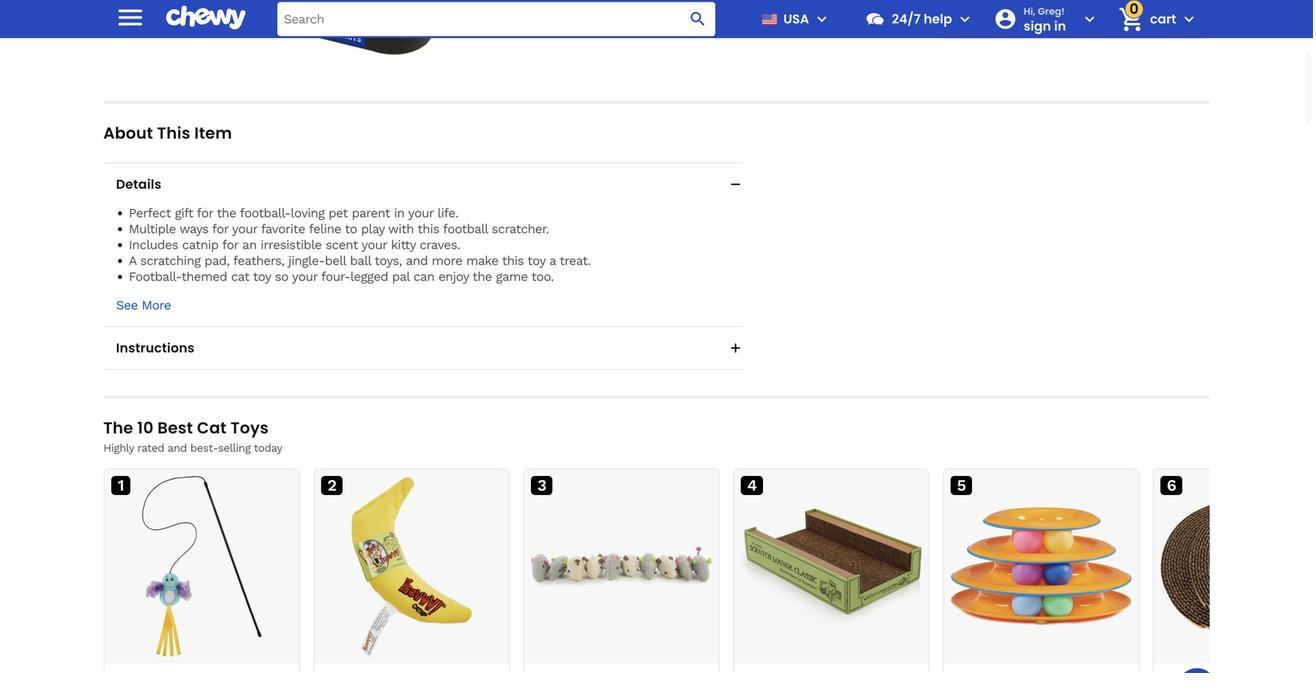 Task type: describe. For each thing, give the bounding box(es) containing it.
with
[[388, 221, 414, 236]]

selling
[[218, 442, 251, 455]]

items image
[[1117, 5, 1145, 33]]

toys,
[[375, 253, 402, 268]]

hi,
[[1024, 5, 1036, 18]]

too.
[[531, 269, 554, 284]]

your down jingle-
[[292, 269, 317, 284]]

24/7
[[892, 10, 921, 28]]

1 vertical spatial for
[[212, 221, 228, 236]]

0 vertical spatial for
[[197, 205, 213, 221]]

chewy home image
[[166, 0, 246, 35]]

so
[[275, 269, 288, 284]]

help menu image
[[955, 10, 974, 29]]

parent
[[352, 205, 390, 221]]

the
[[103, 417, 133, 439]]

details image
[[728, 176, 743, 192]]

more
[[142, 298, 171, 313]]

scratcher.
[[492, 221, 549, 236]]

submit search image
[[688, 10, 707, 29]]

1
[[118, 476, 124, 495]]

your down play
[[362, 237, 387, 252]]

a
[[549, 253, 556, 268]]

highly
[[103, 442, 134, 455]]

today
[[254, 442, 282, 455]]

see more
[[116, 298, 171, 313]]

yeowww! catnip yellow banana cat toy image
[[321, 476, 502, 657]]

rated
[[137, 442, 164, 455]]

scratching
[[140, 253, 201, 268]]

about
[[103, 122, 153, 144]]

chewy support image
[[865, 9, 885, 29]]

to
[[345, 221, 357, 236]]

perfect gift for the football-loving pet parent in your life. multiple ways for your favorite feline to play with this football scratcher. includes catnip for an irresistible scent your kitty craves. a scratching pad, feathers, jingle-bell ball toys, and more make this toy a treat. football-themed cat toy so your four-legged pal can enjoy the game too.
[[129, 205, 591, 284]]

treat.
[[560, 253, 591, 268]]

instructions image
[[728, 340, 743, 356]]

catstages tower of tracks cat toy, 3 count image
[[951, 476, 1132, 657]]

6
[[1167, 476, 1176, 495]]

greg!
[[1038, 5, 1065, 18]]

pets first nfl football field cat scratcher toy with catnip, kentucky football slide 1 of 1 image
[[223, 0, 437, 55]]

pal
[[392, 269, 410, 284]]

your up an
[[232, 221, 257, 236]]

scratch lounge the original scratch lounge cat toy with catnip image
[[741, 476, 922, 657]]

game
[[496, 269, 528, 284]]

and inside the 10 best cat toys highly rated and best-selling today
[[168, 442, 187, 455]]

loving
[[291, 205, 324, 221]]

cart
[[1150, 10, 1176, 28]]

cat
[[231, 269, 249, 284]]

account menu image
[[1080, 10, 1099, 29]]

$76.99
[[1095, 13, 1129, 26]]

$48.94 text field
[[1045, 11, 1092, 29]]

$48.94
[[1045, 11, 1092, 28]]

ways
[[180, 221, 208, 236]]

3
[[537, 476, 546, 495]]

enjoy
[[438, 269, 469, 284]]

5
[[957, 476, 966, 495]]

sign
[[1024, 17, 1051, 35]]



Task type: vqa. For each thing, say whether or not it's contained in the screenshot.
the Virbac C.E.T. VeggieDent Fr3sh Dental Chews for X-Small Dogs, 90 count slide 5 of 6 "image"
no



Task type: locate. For each thing, give the bounding box(es) containing it.
more
[[432, 253, 462, 268]]

for
[[197, 205, 213, 221], [212, 221, 228, 236], [222, 237, 238, 252]]

feathers,
[[233, 253, 284, 268]]

pad,
[[204, 253, 229, 268]]

and up can
[[406, 253, 428, 268]]

includes
[[129, 237, 178, 252]]

hi, greg! sign in
[[1024, 5, 1066, 35]]

Search text field
[[277, 2, 715, 36]]

list containing 1
[[103, 468, 1313, 673]]

0 vertical spatial toy
[[527, 253, 545, 268]]

multiple
[[129, 221, 176, 236]]

an
[[242, 237, 257, 252]]

$76.99 text field
[[1095, 11, 1129, 29]]

0 vertical spatial the
[[217, 205, 236, 221]]

menu image right the usa
[[812, 10, 831, 29]]

menu image inside the usa dropdown button
[[812, 10, 831, 29]]

24/7 help
[[892, 10, 952, 28]]

favorite
[[261, 221, 305, 236]]

football
[[443, 221, 488, 236]]

a
[[129, 253, 136, 268]]

details
[[116, 175, 161, 193]]

1 horizontal spatial menu image
[[812, 10, 831, 29]]

1 vertical spatial toy
[[253, 269, 271, 284]]

2 vertical spatial for
[[222, 237, 238, 252]]

make
[[466, 253, 498, 268]]

and down best
[[168, 442, 187, 455]]

cat
[[197, 417, 227, 439]]

help
[[924, 10, 952, 28]]

bergan scratcher replacement pads, 2 count image
[[1160, 476, 1313, 657]]

cart menu image
[[1180, 10, 1199, 29]]

frisco bird with feathers teaser wand cat toy with catnip, blue image
[[111, 476, 292, 657]]

best
[[158, 417, 193, 439]]

ball
[[350, 253, 371, 268]]

irresistible
[[261, 237, 322, 252]]

for up ways
[[197, 205, 213, 221]]

kitty
[[391, 237, 416, 252]]

the
[[217, 205, 236, 221], [473, 269, 492, 284]]

2
[[327, 476, 336, 495]]

football-
[[129, 269, 181, 284]]

1 vertical spatial the
[[473, 269, 492, 284]]

this up craves.
[[418, 221, 439, 236]]

menu image
[[114, 1, 146, 33], [812, 10, 831, 29]]

life.
[[437, 205, 458, 221]]

this
[[157, 122, 190, 144]]

smartykat skitter critters value pack catnip cat toys, 10 count image
[[531, 476, 712, 657]]

1 horizontal spatial toy
[[527, 253, 545, 268]]

toy down feathers,
[[253, 269, 271, 284]]

toys
[[231, 417, 269, 439]]

cart link
[[1112, 0, 1176, 38]]

four-
[[321, 269, 350, 284]]

in
[[394, 205, 404, 221]]

list
[[103, 468, 1313, 673]]

0 horizontal spatial the
[[217, 205, 236, 221]]

and inside the perfect gift for the football-loving pet parent in your life. multiple ways for your favorite feline to play with this football scratcher. includes catnip for an irresistible scent your kitty craves. a scratching pad, feathers, jingle-bell ball toys, and more make this toy a treat. football-themed cat toy so your four-legged pal can enjoy the game too.
[[406, 253, 428, 268]]

craves.
[[420, 237, 460, 252]]

usa
[[783, 10, 809, 28]]

gift
[[175, 205, 193, 221]]

the down make
[[473, 269, 492, 284]]

this
[[418, 221, 439, 236], [502, 253, 524, 268]]

themed
[[181, 269, 227, 284]]

this up game
[[502, 253, 524, 268]]

legged
[[350, 269, 388, 284]]

for up catnip
[[212, 221, 228, 236]]

instructions
[[116, 339, 194, 357]]

the left football-
[[217, 205, 236, 221]]

best-
[[190, 442, 218, 455]]

and
[[406, 253, 428, 268], [168, 442, 187, 455]]

Product search field
[[277, 2, 715, 36]]

1 horizontal spatial the
[[473, 269, 492, 284]]

about this item
[[103, 122, 232, 144]]

menu image left chewy home image
[[114, 1, 146, 33]]

see
[[116, 298, 138, 313]]

0 vertical spatial this
[[418, 221, 439, 236]]

your right in
[[408, 205, 434, 221]]

toy
[[527, 253, 545, 268], [253, 269, 271, 284]]

usa button
[[755, 0, 831, 38]]

0 horizontal spatial toy
[[253, 269, 271, 284]]

jingle-
[[288, 253, 325, 268]]

0 vertical spatial and
[[406, 253, 428, 268]]

$48.94 $76.99
[[1045, 11, 1129, 28]]

1 horizontal spatial and
[[406, 253, 428, 268]]

24/7 help link
[[858, 0, 952, 38]]

football-
[[240, 205, 291, 221]]

for left an
[[222, 237, 238, 252]]

0 horizontal spatial this
[[418, 221, 439, 236]]

your
[[408, 205, 434, 221], [232, 221, 257, 236], [362, 237, 387, 252], [292, 269, 317, 284]]

0 horizontal spatial and
[[168, 442, 187, 455]]

1 horizontal spatial this
[[502, 253, 524, 268]]

in
[[1054, 17, 1066, 35]]

pet
[[328, 205, 348, 221]]

catnip
[[182, 237, 218, 252]]

item
[[194, 122, 232, 144]]

1 vertical spatial and
[[168, 442, 187, 455]]

feline
[[309, 221, 341, 236]]

4
[[747, 476, 757, 495]]

perfect
[[129, 205, 171, 221]]

1 vertical spatial this
[[502, 253, 524, 268]]

bell
[[325, 253, 346, 268]]

toy left a
[[527, 253, 545, 268]]

play
[[361, 221, 384, 236]]

10
[[137, 417, 154, 439]]

scent
[[326, 237, 358, 252]]

can
[[413, 269, 435, 284]]

0 horizontal spatial menu image
[[114, 1, 146, 33]]

the 10 best cat toys highly rated and best-selling today
[[103, 417, 282, 455]]



